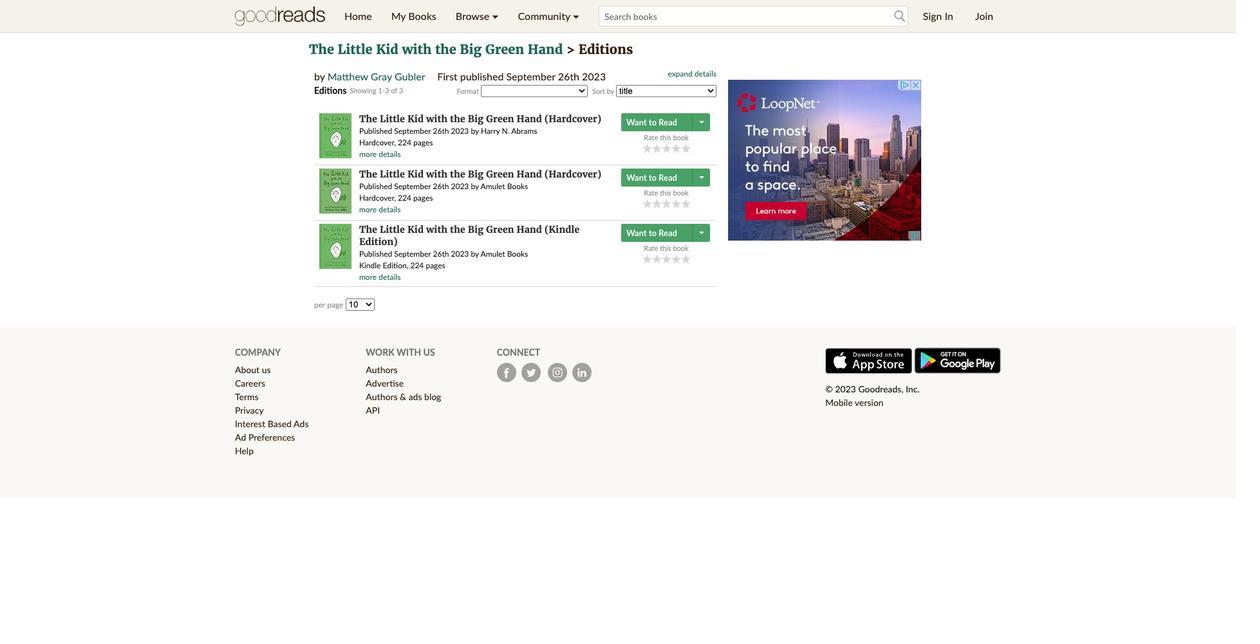 Task type: locate. For each thing, give the bounding box(es) containing it.
with for the little kid with the big green hand > editions
[[402, 41, 432, 57]]

2023 up sort
[[582, 70, 606, 82]]

by inside the little kid with the big green hand (kindle edition) published september 26th 2023               by amulet books kindle edition, 224 pages more details
[[471, 249, 479, 259]]

▾ right browse
[[492, 10, 499, 22]]

1 to from the top
[[649, 117, 657, 127]]

2 vertical spatial 224
[[410, 261, 424, 270]]

download app for ios image
[[825, 348, 912, 374]]

1 want to read from the top
[[626, 117, 677, 127]]

1 authors from the top
[[366, 364, 398, 375]]

0 vertical spatial more
[[359, 149, 377, 159]]

kid inside the little kid with the big green hand (hardcover) published september 26th 2023               by amulet books hardcover, 224 pages more details
[[408, 169, 424, 180]]

by up the little kid with the big green hand (kindle edition) 'link'
[[471, 182, 479, 191]]

1 vertical spatial more details link
[[359, 205, 401, 214]]

read for the little kid with the big green hand (hardcover) published september 26th 2023               by amulet books hardcover, 224 pages more details
[[659, 173, 677, 183]]

1 vertical spatial this
[[660, 189, 671, 197]]

with up the gubler
[[402, 41, 432, 57]]

more details link for the little kid with the big green hand (kindle edition) published september 26th 2023               by amulet books kindle edition, 224 pages more details
[[359, 272, 401, 282]]

2 vertical spatial the little kid with the big green hand image
[[319, 224, 351, 269]]

little for the little kid with the big green hand > editions
[[338, 41, 373, 57]]

pages
[[413, 138, 433, 147], [413, 193, 433, 203], [426, 261, 445, 270]]

the inside the little kid with the big green hand (hardcover) published september 26th 2023               by harry n. abrams hardcover, 224 pages more details
[[359, 113, 377, 125]]

the little kid with the big green hand (hardcover) link
[[359, 113, 601, 125], [359, 169, 601, 180]]

published inside the little kid with the big green hand (hardcover) published september 26th 2023               by amulet books hardcover, 224 pages more details
[[359, 182, 392, 191]]

authors up advertise
[[366, 364, 398, 375]]

amulet
[[481, 182, 505, 191], [481, 249, 505, 259]]

1 more from the top
[[359, 149, 377, 159]]

hand left (kindle
[[517, 224, 542, 236]]

(hardcover) inside the little kid with the big green hand (hardcover) published september 26th 2023               by amulet books hardcover, 224 pages more details
[[545, 169, 601, 180]]

2 more details link from the top
[[359, 205, 401, 214]]

the little kid with the big green hand (hardcover) link for the little kid with the big green hand (hardcover) published september 26th 2023               by harry n. abrams hardcover, 224 pages more details
[[359, 113, 601, 125]]

editions
[[579, 41, 633, 57], [314, 85, 347, 96]]

books
[[408, 10, 436, 22], [507, 182, 528, 191], [507, 249, 528, 259]]

0 vertical spatial 224
[[398, 138, 411, 147]]

3 want from the top
[[626, 228, 647, 238]]

2 vertical spatial more
[[359, 272, 377, 282]]

inc.
[[906, 384, 920, 395]]

1 (hardcover) from the top
[[545, 113, 601, 125]]

books right my
[[408, 10, 436, 22]]

1 vertical spatial to
[[649, 173, 657, 183]]

the inside the little kid with the big green hand (hardcover) published september 26th 2023               by harry n. abrams hardcover, 224 pages more details
[[450, 113, 465, 125]]

2 rate this book from the top
[[644, 189, 689, 197]]

0 vertical spatial rate this book
[[644, 133, 689, 142]]

read for the little kid with the big green hand (kindle edition) published september 26th 2023               by amulet books kindle edition, 224 pages more details
[[659, 228, 677, 238]]

rate this book
[[644, 133, 689, 142], [644, 189, 689, 197], [644, 244, 689, 252]]

1 ▾ from the left
[[492, 10, 499, 22]]

this
[[660, 133, 671, 142], [660, 189, 671, 197], [660, 244, 671, 252]]

the inside the little kid with the big green hand (hardcover) published september 26th 2023               by amulet books hardcover, 224 pages more details
[[359, 169, 377, 180]]

browse
[[456, 10, 489, 22]]

the down the little kid with the big green hand (hardcover) published september 26th 2023               by harry n. abrams hardcover, 224 pages more details
[[450, 169, 465, 180]]

big inside the little kid with the big green hand (kindle edition) published september 26th 2023               by amulet books kindle edition, 224 pages more details
[[468, 224, 484, 236]]

us right about
[[262, 364, 271, 375]]

▾ inside dropdown button
[[492, 10, 499, 22]]

green up first published september 26th 2023
[[485, 41, 524, 57]]

more down kindle
[[359, 272, 377, 282]]

little for the little kid with the big green hand (kindle edition) published september 26th 2023               by amulet books kindle edition, 224 pages more details
[[380, 224, 405, 236]]

1 rate this book from the top
[[644, 133, 689, 142]]

(hardcover) down sort
[[545, 113, 601, 125]]

work
[[366, 347, 395, 358]]

0 vertical spatial hardcover,
[[359, 138, 396, 147]]

▾
[[492, 10, 499, 22], [573, 10, 580, 22]]

kid for the little kid with the big green hand (hardcover) published september 26th 2023               by amulet books hardcover, 224 pages more details
[[408, 169, 424, 180]]

more details link down 1-
[[359, 149, 401, 159]]

0 vertical spatial amulet
[[481, 182, 505, 191]]

published inside the little kid with the big green hand (hardcover) published september 26th 2023               by harry n. abrams hardcover, 224 pages more details
[[359, 126, 392, 136]]

amulet down the little kid with the big green hand (kindle edition) 'link'
[[481, 249, 505, 259]]

2 book from the top
[[673, 189, 689, 197]]

3 the little kid with the big green hand image from the top
[[319, 224, 351, 269]]

the for the little kid with the big green hand (hardcover) published september 26th 2023               by harry n. abrams hardcover, 224 pages more details
[[450, 113, 465, 125]]

green down the little kid with the big green hand (hardcover) published september 26th 2023               by harry n. abrams hardcover, 224 pages more details
[[486, 169, 514, 180]]

book
[[673, 133, 689, 142], [673, 189, 689, 197], [673, 244, 689, 252]]

join link
[[966, 0, 1003, 32]]

mobile
[[825, 397, 853, 408]]

big up harry
[[468, 113, 484, 125]]

3 want to read button from the top
[[621, 224, 694, 242]]

2 vertical spatial want
[[626, 228, 647, 238]]

menu
[[335, 0, 589, 32]]

the up first
[[435, 41, 456, 57]]

3 rate this book from the top
[[644, 244, 689, 252]]

26th left harry
[[433, 126, 449, 136]]

1 the little kid with the big green hand (hardcover) link from the top
[[359, 113, 601, 125]]

1 vertical spatial pages
[[413, 193, 433, 203]]

1 vertical spatial amulet
[[481, 249, 505, 259]]

kid inside the little kid with the big green hand (kindle edition) published september 26th 2023               by amulet books kindle edition, 224 pages more details
[[408, 224, 424, 236]]

2023 down the little kid with the big green hand (kindle edition) 'link'
[[451, 249, 469, 259]]

september
[[506, 70, 555, 82], [394, 126, 431, 136], [394, 182, 431, 191], [394, 249, 431, 259]]

details right expand
[[695, 69, 717, 79]]

to
[[649, 117, 657, 127], [649, 173, 657, 183], [649, 228, 657, 238]]

2 vertical spatial pages
[[426, 261, 445, 270]]

more details link for the little kid with the big green hand (hardcover) published september 26th 2023               by harry n. abrams hardcover, 224 pages more details
[[359, 149, 401, 159]]

1 vertical spatial want
[[626, 173, 647, 183]]

details
[[695, 69, 717, 79], [379, 149, 401, 159], [379, 205, 401, 214], [379, 272, 401, 282]]

authors advertise authors & ads blog api
[[366, 364, 441, 416]]

0 vertical spatial authors
[[366, 364, 398, 375]]

0 vertical spatial the little kid with the big green hand (hardcover) link
[[359, 113, 601, 125]]

0 vertical spatial us
[[423, 347, 435, 358]]

hardcover, down 1-
[[359, 138, 396, 147]]

the down the little kid with the big green hand (hardcover) published september 26th 2023               by amulet books hardcover, 224 pages more details
[[450, 224, 465, 236]]

1 amulet from the top
[[481, 182, 505, 191]]

kindle
[[359, 261, 381, 270]]

3
[[385, 86, 389, 95], [399, 86, 403, 95]]

privacy link
[[235, 405, 264, 416]]

1 vertical spatial rate this book
[[644, 189, 689, 197]]

with down the little kid with the big green hand (hardcover) published september 26th 2023               by amulet books hardcover, 224 pages more details
[[426, 224, 448, 236]]

26th up the little kid with the big green hand (kindle edition) 'link'
[[433, 182, 449, 191]]

the for the little kid with the big green hand (hardcover) published september 26th 2023               by amulet books hardcover, 224 pages more details
[[359, 169, 377, 180]]

little inside the little kid with the big green hand (hardcover) published september 26th 2023               by amulet books hardcover, 224 pages more details
[[380, 169, 405, 180]]

the inside the little kid with the big green hand (kindle edition) published september 26th 2023               by amulet books kindle edition, 224 pages more details
[[450, 224, 465, 236]]

rate
[[644, 133, 658, 142], [644, 189, 658, 197], [644, 244, 658, 252]]

0 horizontal spatial 3
[[385, 86, 389, 95]]

editions showing 1-3 of 3
[[314, 85, 403, 96]]

the little kid with the big green hand (hardcover) link down the little kid with the big green hand (hardcover) published september 26th 2023               by harry n. abrams hardcover, 224 pages more details
[[359, 169, 601, 180]]

big down the little kid with the big green hand (hardcover) published september 26th 2023               by amulet books hardcover, 224 pages more details
[[468, 224, 484, 236]]

3 more details link from the top
[[359, 272, 401, 282]]

hand for the little kid with the big green hand (kindle edition) published september 26th 2023               by amulet books kindle edition, 224 pages more details
[[517, 224, 542, 236]]

1 this from the top
[[660, 133, 671, 142]]

big up published
[[460, 41, 482, 57]]

1 want to read button from the top
[[621, 113, 694, 131]]

2 vertical spatial books
[[507, 249, 528, 259]]

0 vertical spatial to
[[649, 117, 657, 127]]

2 this from the top
[[660, 189, 671, 197]]

want for the little kid with the big green hand (hardcover) published september 26th 2023               by harry n. abrams hardcover, 224 pages more details
[[626, 117, 647, 127]]

goodreads on facebook image
[[497, 363, 516, 383]]

with inside the little kid with the big green hand (kindle edition) published september 26th 2023               by amulet books kindle edition, 224 pages more details
[[426, 224, 448, 236]]

2 published from the top
[[359, 182, 392, 191]]

this for the little kid with the big green hand (hardcover) published september 26th 2023               by amulet books hardcover, 224 pages more details
[[660, 189, 671, 197]]

1 hardcover, from the top
[[359, 138, 396, 147]]

with for the little kid with the big green hand (kindle edition) published september 26th 2023               by amulet books kindle edition, 224 pages more details
[[426, 224, 448, 236]]

the for the little kid with the big green hand > editions
[[309, 41, 334, 57]]

1 vertical spatial editions
[[314, 85, 347, 96]]

1 vertical spatial want to read
[[626, 173, 677, 183]]

the
[[435, 41, 456, 57], [450, 113, 465, 125], [450, 169, 465, 180], [450, 224, 465, 236]]

preferences
[[248, 432, 295, 443]]

advertisement region
[[728, 80, 921, 241]]

read for the little kid with the big green hand (hardcover) published september 26th 2023               by harry n. abrams hardcover, 224 pages more details
[[659, 117, 677, 127]]

kid
[[376, 41, 398, 57], [408, 113, 424, 125], [408, 169, 424, 180], [408, 224, 424, 236]]

2 the little kid with the big green hand image from the top
[[319, 169, 351, 214]]

big for the little kid with the big green hand (hardcover) published september 26th 2023               by amulet books hardcover, 224 pages more details
[[468, 169, 484, 180]]

little for the little kid with the big green hand (hardcover) published september 26th 2023               by harry n. abrams hardcover, 224 pages more details
[[380, 113, 405, 125]]

the down format
[[450, 113, 465, 125]]

more up edition)
[[359, 205, 377, 214]]

3 want to read from the top
[[626, 228, 677, 238]]

with inside the little kid with the big green hand (hardcover) published september 26th 2023               by amulet books hardcover, 224 pages more details
[[426, 169, 448, 180]]

hand down the 'abrams'
[[517, 169, 542, 180]]

hand inside the little kid with the big green hand (hardcover) published september 26th 2023               by harry n. abrams hardcover, 224 pages more details
[[517, 113, 542, 125]]

1 published from the top
[[359, 126, 392, 136]]

interest based ads link
[[235, 419, 309, 430]]

by right sort
[[607, 87, 614, 95]]

2023 left harry
[[451, 126, 469, 136]]

0 vertical spatial rate
[[644, 133, 658, 142]]

more details link up edition)
[[359, 205, 401, 214]]

0 vertical spatial want
[[626, 117, 647, 127]]

us up blog
[[423, 347, 435, 358]]

1 vertical spatial want to read button
[[621, 169, 694, 187]]

help link
[[235, 446, 254, 457]]

green down the little kid with the big green hand (hardcover) published september 26th 2023               by amulet books hardcover, 224 pages more details
[[486, 224, 514, 236]]

the inside the little kid with the big green hand (kindle edition) published september 26th 2023               by amulet books kindle edition, 224 pages more details
[[359, 224, 377, 236]]

little inside the little kid with the big green hand (hardcover) published september 26th 2023               by harry n. abrams hardcover, 224 pages more details
[[380, 113, 405, 125]]

published down edition)
[[359, 249, 392, 259]]

2 vertical spatial published
[[359, 249, 392, 259]]

editions down matthew
[[314, 85, 347, 96]]

2 want from the top
[[626, 173, 647, 183]]

0 vertical spatial this
[[660, 133, 671, 142]]

(hardcover) inside the little kid with the big green hand (hardcover) published september 26th 2023               by harry n. abrams hardcover, 224 pages more details
[[545, 113, 601, 125]]

kid inside the little kid with the big green hand (hardcover) published september 26th 2023               by harry n. abrams hardcover, 224 pages more details
[[408, 113, 424, 125]]

pages inside the little kid with the big green hand (hardcover) published september 26th 2023               by amulet books hardcover, 224 pages more details
[[413, 193, 433, 203]]

green inside the little kid with the big green hand (kindle edition) published september 26th 2023               by amulet books kindle edition, 224 pages more details
[[486, 224, 514, 236]]

1 vertical spatial hardcover,
[[359, 193, 396, 203]]

about
[[235, 364, 260, 375]]

2 vertical spatial rate
[[644, 244, 658, 252]]

more inside the little kid with the big green hand (kindle edition) published september 26th 2023               by amulet books kindle edition, 224 pages more details
[[359, 272, 377, 282]]

rate this book for the little kid with the big green hand (kindle edition) published september 26th 2023               by amulet books kindle edition, 224 pages more details
[[644, 244, 689, 252]]

terms
[[235, 392, 259, 402]]

with for the little kid with the big green hand (hardcover) published september 26th 2023               by harry n. abrams hardcover, 224 pages more details
[[426, 113, 448, 125]]

more
[[359, 149, 377, 159], [359, 205, 377, 214], [359, 272, 377, 282]]

to for the little kid with the big green hand (hardcover) published september 26th 2023               by harry n. abrams hardcover, 224 pages more details
[[649, 117, 657, 127]]

1 vertical spatial read
[[659, 173, 677, 183]]

2 more from the top
[[359, 205, 377, 214]]

3 to from the top
[[649, 228, 657, 238]]

1 vertical spatial book
[[673, 189, 689, 197]]

want to read button
[[621, 113, 694, 131], [621, 169, 694, 187], [621, 224, 694, 242]]

details down edition,
[[379, 272, 401, 282]]

1 book from the top
[[673, 133, 689, 142]]

the little kid with the big green hand image
[[319, 113, 351, 158], [319, 169, 351, 214], [319, 224, 351, 269]]

26th down the little kid with the big green hand (kindle edition) 'link'
[[433, 249, 449, 259]]

0 vertical spatial read
[[659, 117, 677, 127]]

1 more details link from the top
[[359, 149, 401, 159]]

1 vertical spatial more
[[359, 205, 377, 214]]

authors
[[366, 364, 398, 375], [366, 392, 398, 402]]

published up edition)
[[359, 182, 392, 191]]

by inside the little kid with the big green hand (hardcover) published september 26th 2023               by amulet books hardcover, 224 pages more details
[[471, 182, 479, 191]]

to for the little kid with the big green hand (hardcover) published september 26th 2023               by amulet books hardcover, 224 pages more details
[[649, 173, 657, 183]]

book for the little kid with the big green hand (hardcover) published september 26th 2023               by harry n. abrams hardcover, 224 pages more details
[[673, 133, 689, 142]]

green inside the little kid with the big green hand (hardcover) published september 26th 2023               by amulet books hardcover, 224 pages more details
[[486, 169, 514, 180]]

2023 inside © 2023 goodreads, inc. mobile version
[[835, 384, 856, 395]]

1 horizontal spatial editions
[[579, 41, 633, 57]]

goodreads on twitter image
[[521, 363, 541, 383]]

2 read from the top
[[659, 173, 677, 183]]

want to read for the little kid with the big green hand (hardcover) published september 26th 2023               by harry n. abrams hardcover, 224 pages more details
[[626, 117, 677, 127]]

company
[[235, 347, 281, 358]]

the inside the little kid with the big green hand (hardcover) published september 26th 2023               by amulet books hardcover, 224 pages more details
[[450, 169, 465, 180]]

editions right >
[[579, 41, 633, 57]]

2 (hardcover) from the top
[[545, 169, 601, 180]]

connect
[[497, 347, 540, 358]]

us
[[423, 347, 435, 358], [262, 364, 271, 375]]

kid for the little kid with the big green hand > editions
[[376, 41, 398, 57]]

2 ▾ from the left
[[573, 10, 580, 22]]

2023 inside the little kid with the big green hand (hardcover) published september 26th 2023               by harry n. abrams hardcover, 224 pages more details
[[451, 126, 469, 136]]

goodreads on linkedin image
[[572, 363, 592, 383]]

3 right of
[[399, 86, 403, 95]]

(hardcover)
[[545, 113, 601, 125], [545, 169, 601, 180]]

1 rate from the top
[[644, 133, 658, 142]]

want for the little kid with the big green hand (hardcover) published september 26th 2023               by amulet books hardcover, 224 pages more details
[[626, 173, 647, 183]]

2 amulet from the top
[[481, 249, 505, 259]]

0 vertical spatial pages
[[413, 138, 433, 147]]

2 vertical spatial read
[[659, 228, 677, 238]]

&
[[400, 392, 406, 402]]

more down showing
[[359, 149, 377, 159]]

browse ▾
[[456, 10, 499, 22]]

2 vertical spatial more details link
[[359, 272, 401, 282]]

edition)
[[359, 236, 398, 248]]

by down the little kid with the big green hand (kindle edition) 'link'
[[471, 249, 479, 259]]

2023 inside the little kid with the big green hand (kindle edition) published september 26th 2023               by amulet books kindle edition, 224 pages more details
[[451, 249, 469, 259]]

big inside the little kid with the big green hand (hardcover) published september 26th 2023               by harry n. abrams hardcover, 224 pages more details
[[468, 113, 484, 125]]

1 vertical spatial the little kid with the big green hand (hardcover) link
[[359, 169, 601, 180]]

1 the little kid with the big green hand image from the top
[[319, 113, 351, 158]]

0 vertical spatial more details link
[[359, 149, 401, 159]]

my books
[[391, 10, 436, 22]]

published down 1-
[[359, 126, 392, 136]]

hand up the 'abrams'
[[517, 113, 542, 125]]

3 read from the top
[[659, 228, 677, 238]]

0 vertical spatial published
[[359, 126, 392, 136]]

(hardcover) up (kindle
[[545, 169, 601, 180]]

3 more from the top
[[359, 272, 377, 282]]

more details link down kindle
[[359, 272, 401, 282]]

1 vertical spatial published
[[359, 182, 392, 191]]

1 want from the top
[[626, 117, 647, 127]]

green up "n."
[[486, 113, 514, 125]]

with inside the little kid with the big green hand (hardcover) published september 26th 2023               by harry n. abrams hardcover, 224 pages more details
[[426, 113, 448, 125]]

want to read button for the little kid with the big green hand (hardcover) published september 26th 2023               by harry n. abrams hardcover, 224 pages more details
[[621, 113, 694, 131]]

1 vertical spatial us
[[262, 364, 271, 375]]

matthew gray gubler link
[[328, 70, 425, 82]]

with down first
[[426, 113, 448, 125]]

little
[[338, 41, 373, 57], [380, 113, 405, 125], [380, 169, 405, 180], [380, 224, 405, 236]]

(hardcover) for the little kid with the big green hand (hardcover) published september 26th 2023               by harry n. abrams hardcover, 224 pages more details
[[545, 113, 601, 125]]

2 hardcover, from the top
[[359, 193, 396, 203]]

0 vertical spatial the little kid with the big green hand image
[[319, 113, 351, 158]]

2 vertical spatial this
[[660, 244, 671, 252]]

2 vertical spatial want to read
[[626, 228, 677, 238]]

work with us
[[366, 347, 435, 358]]

26th
[[558, 70, 579, 82], [433, 126, 449, 136], [433, 182, 449, 191], [433, 249, 449, 259]]

0 vertical spatial want to read button
[[621, 113, 694, 131]]

hardcover, up edition)
[[359, 193, 396, 203]]

hand left >
[[528, 41, 563, 57]]

the for the little kid with the big green hand (kindle edition) published september 26th 2023               by amulet books kindle edition, 224 pages more details
[[450, 224, 465, 236]]

1 horizontal spatial ▾
[[573, 10, 580, 22]]

blog
[[424, 392, 441, 402]]

ad preferences link
[[235, 432, 295, 443]]

0 vertical spatial want to read
[[626, 117, 677, 127]]

1 vertical spatial (hardcover)
[[545, 169, 601, 180]]

hand inside the little kid with the big green hand (hardcover) published september 26th 2023               by amulet books hardcover, 224 pages more details
[[517, 169, 542, 180]]

big inside the little kid with the big green hand (hardcover) published september 26th 2023               by amulet books hardcover, 224 pages more details
[[468, 169, 484, 180]]

books down the 'abrams'
[[507, 182, 528, 191]]

sign in link
[[913, 0, 963, 32]]

▾ inside 'dropdown button'
[[573, 10, 580, 22]]

2 rate from the top
[[644, 189, 658, 197]]

2 vertical spatial want to read button
[[621, 224, 694, 242]]

2 vertical spatial book
[[673, 244, 689, 252]]

224
[[398, 138, 411, 147], [398, 193, 411, 203], [410, 261, 424, 270]]

2023 up mobile on the right bottom
[[835, 384, 856, 395]]

with down the little kid with the big green hand (hardcover) published september 26th 2023               by harry n. abrams hardcover, 224 pages more details
[[426, 169, 448, 180]]

amulet down the little kid with the big green hand (hardcover) published september 26th 2023               by harry n. abrams hardcover, 224 pages more details
[[481, 182, 505, 191]]

green inside the little kid with the big green hand (hardcover) published september 26th 2023               by harry n. abrams hardcover, 224 pages more details
[[486, 113, 514, 125]]

advertise link
[[366, 378, 404, 389]]

little inside the little kid with the big green hand (kindle edition) published september 26th 2023               by amulet books kindle edition, 224 pages more details
[[380, 224, 405, 236]]

want to read button for the little kid with the big green hand (hardcover) published september 26th 2023               by amulet books hardcover, 224 pages more details
[[621, 169, 694, 187]]

1 vertical spatial authors
[[366, 392, 398, 402]]

2 want to read from the top
[[626, 173, 677, 183]]

3 book from the top
[[673, 244, 689, 252]]

1 horizontal spatial 3
[[399, 86, 403, 95]]

2 vertical spatial to
[[649, 228, 657, 238]]

september inside the little kid with the big green hand (hardcover) published september 26th 2023               by amulet books hardcover, 224 pages more details
[[394, 182, 431, 191]]

more details link
[[359, 149, 401, 159], [359, 205, 401, 214], [359, 272, 401, 282]]

2 want to read button from the top
[[621, 169, 694, 187]]

2 vertical spatial rate this book
[[644, 244, 689, 252]]

2023 up the little kid with the big green hand (kindle edition) 'link'
[[451, 182, 469, 191]]

3 this from the top
[[660, 244, 671, 252]]

by
[[314, 70, 325, 82], [607, 87, 614, 95], [471, 126, 479, 136], [471, 182, 479, 191], [471, 249, 479, 259]]

want to read
[[626, 117, 677, 127], [626, 173, 677, 183], [626, 228, 677, 238]]

0 horizontal spatial us
[[262, 364, 271, 375]]

authors down advertise
[[366, 392, 398, 402]]

0 vertical spatial book
[[673, 133, 689, 142]]

2023
[[582, 70, 606, 82], [451, 126, 469, 136], [451, 182, 469, 191], [451, 249, 469, 259], [835, 384, 856, 395]]

books down the little kid with the big green hand (kindle edition) 'link'
[[507, 249, 528, 259]]

1 vertical spatial the little kid with the big green hand image
[[319, 169, 351, 214]]

1 3 from the left
[[385, 86, 389, 95]]

0 vertical spatial editions
[[579, 41, 633, 57]]

3 rate from the top
[[644, 244, 658, 252]]

0 vertical spatial books
[[408, 10, 436, 22]]

read
[[659, 117, 677, 127], [659, 173, 677, 183], [659, 228, 677, 238]]

1 read from the top
[[659, 117, 677, 127]]

details down of
[[379, 149, 401, 159]]

by left harry
[[471, 126, 479, 136]]

details inside the little kid with the big green hand (kindle edition) published september 26th 2023               by amulet books kindle edition, 224 pages more details
[[379, 272, 401, 282]]

3 published from the top
[[359, 249, 392, 259]]

published
[[359, 126, 392, 136], [359, 182, 392, 191], [359, 249, 392, 259]]

0 vertical spatial (hardcover)
[[545, 113, 601, 125]]

2 the little kid with the big green hand (hardcover) link from the top
[[359, 169, 601, 180]]

of
[[391, 86, 397, 95]]

0 horizontal spatial ▾
[[492, 10, 499, 22]]

big down the little kid with the big green hand (hardcover) published september 26th 2023               by harry n. abrams hardcover, 224 pages more details
[[468, 169, 484, 180]]

green for the little kid with the big green hand (kindle edition) published september 26th 2023               by amulet books kindle edition, 224 pages more details
[[486, 224, 514, 236]]

the little kid with the big green hand (hardcover) link up harry
[[359, 113, 601, 125]]

hand inside the little kid with the big green hand (kindle edition) published september 26th 2023               by amulet books kindle edition, 224 pages more details
[[517, 224, 542, 236]]

details up edition)
[[379, 205, 401, 214]]

▾ right community
[[573, 10, 580, 22]]

more inside the little kid with the big green hand (hardcover) published september 26th 2023               by harry n. abrams hardcover, 224 pages more details
[[359, 149, 377, 159]]

1 vertical spatial books
[[507, 182, 528, 191]]

want
[[626, 117, 647, 127], [626, 173, 647, 183], [626, 228, 647, 238]]

details inside the little kid with the big green hand (hardcover) published september 26th 2023               by amulet books hardcover, 224 pages more details
[[379, 205, 401, 214]]

about us careers terms privacy interest based ads ad preferences help
[[235, 364, 309, 457]]

3 left of
[[385, 86, 389, 95]]

1 vertical spatial rate
[[644, 189, 658, 197]]

2 to from the top
[[649, 173, 657, 183]]

sort
[[592, 87, 605, 95]]

1 vertical spatial 224
[[398, 193, 411, 203]]



Task type: describe. For each thing, give the bounding box(es) containing it.
the for the little kid with the big green hand (kindle edition) published september 26th 2023               by amulet books kindle edition, 224 pages more details
[[359, 224, 377, 236]]

the little kid with the big green hand (hardcover) published september 26th 2023               by amulet books hardcover, 224 pages more details
[[359, 169, 601, 214]]

224 inside the little kid with the big green hand (kindle edition) published september 26th 2023               by amulet books kindle edition, 224 pages more details
[[410, 261, 424, 270]]

expand details
[[668, 69, 717, 79]]

green for the little kid with the big green hand (hardcover) published september 26th 2023               by amulet books hardcover, 224 pages more details
[[486, 169, 514, 180]]

books inside the little kid with the big green hand (hardcover) published september 26th 2023               by amulet books hardcover, 224 pages more details
[[507, 182, 528, 191]]

september inside the little kid with the big green hand (kindle edition) published september 26th 2023               by amulet books kindle edition, 224 pages more details
[[394, 249, 431, 259]]

home link
[[335, 0, 382, 32]]

▾ for browse ▾
[[492, 10, 499, 22]]

edition,
[[383, 261, 408, 270]]

sign
[[923, 10, 942, 22]]

published
[[460, 70, 504, 82]]

the for the little kid with the big green hand (hardcover) published september 26th 2023               by harry n. abrams hardcover, 224 pages more details
[[359, 113, 377, 125]]

book for the little kid with the big green hand (hardcover) published september 26th 2023               by amulet books hardcover, 224 pages more details
[[673, 189, 689, 197]]

hardcover, inside the little kid with the big green hand (hardcover) published september 26th 2023               by harry n. abrams hardcover, 224 pages more details
[[359, 138, 396, 147]]

first
[[437, 70, 458, 82]]

authors link
[[366, 364, 398, 375]]

green for the little kid with the big green hand (hardcover) published september 26th 2023               by harry n. abrams hardcover, 224 pages more details
[[486, 113, 514, 125]]

ads
[[294, 419, 309, 430]]

hand for the little kid with the big green hand (hardcover) published september 26th 2023               by harry n. abrams hardcover, 224 pages more details
[[517, 113, 542, 125]]

Search for books to add to your shelves search field
[[599, 6, 908, 26]]

showing
[[350, 86, 376, 95]]

gray
[[371, 70, 392, 82]]

the little kid with the big green hand image for the little kid with the big green hand (hardcover) published september 26th 2023               by harry n. abrams hardcover, 224 pages more details
[[319, 113, 351, 158]]

© 2023 goodreads, inc. mobile version
[[825, 384, 920, 408]]

home
[[344, 10, 372, 22]]

careers link
[[235, 378, 265, 389]]

mobile version link
[[825, 397, 884, 408]]

this for the little kid with the big green hand (kindle edition) published september 26th 2023               by amulet books kindle edition, 224 pages more details
[[660, 244, 671, 252]]

first published september 26th 2023
[[437, 70, 606, 82]]

goodreads,
[[858, 384, 904, 395]]

hardcover, inside the little kid with the big green hand (hardcover) published september 26th 2023               by amulet books hardcover, 224 pages more details
[[359, 193, 396, 203]]

us inside about us careers terms privacy interest based ads ad preferences help
[[262, 364, 271, 375]]

in
[[945, 10, 953, 22]]

api
[[366, 405, 380, 416]]

the little kid with the big green hand (hardcover) published september 26th 2023               by harry n. abrams hardcover, 224 pages more details
[[359, 113, 601, 159]]

by matthew gray gubler
[[314, 70, 425, 82]]

want to read button for the little kid with the big green hand (kindle edition) published september 26th 2023               by amulet books kindle edition, 224 pages more details
[[621, 224, 694, 242]]

hand for the little kid with the big green hand (hardcover) published september 26th 2023               by amulet books hardcover, 224 pages more details
[[517, 169, 542, 180]]

help
[[235, 446, 254, 457]]

hand for the little kid with the big green hand > editions
[[528, 41, 563, 57]]

rate this book for the little kid with the big green hand (hardcover) published september 26th 2023               by harry n. abrams hardcover, 224 pages more details
[[644, 133, 689, 142]]

the for the little kid with the big green hand > editions
[[435, 41, 456, 57]]

1-
[[378, 86, 385, 95]]

menu containing home
[[335, 0, 589, 32]]

kid for the little kid with the big green hand (kindle edition) published september 26th 2023               by amulet books kindle edition, 224 pages more details
[[408, 224, 424, 236]]

my books link
[[382, 0, 446, 32]]

0 horizontal spatial editions
[[314, 85, 347, 96]]

26th inside the little kid with the big green hand (hardcover) published september 26th 2023               by amulet books hardcover, 224 pages more details
[[433, 182, 449, 191]]

26th down >
[[558, 70, 579, 82]]

rate this book for the little kid with the big green hand (hardcover) published september 26th 2023               by amulet books hardcover, 224 pages more details
[[644, 189, 689, 197]]

per page
[[314, 300, 343, 310]]

amulet inside the little kid with the big green hand (hardcover) published september 26th 2023               by amulet books hardcover, 224 pages more details
[[481, 182, 505, 191]]

2023 inside the little kid with the big green hand (hardcover) published september 26th 2023               by amulet books hardcover, 224 pages more details
[[451, 182, 469, 191]]

my
[[391, 10, 406, 22]]

green for the little kid with the big green hand > editions
[[485, 41, 524, 57]]

©
[[825, 384, 833, 395]]

api link
[[366, 405, 380, 416]]

harry
[[481, 126, 500, 136]]

n.
[[502, 126, 510, 136]]

by inside the little kid with the big green hand (hardcover) published september 26th 2023               by harry n. abrams hardcover, 224 pages more details
[[471, 126, 479, 136]]

amulet inside the little kid with the big green hand (kindle edition) published september 26th 2023               by amulet books kindle edition, 224 pages more details
[[481, 249, 505, 259]]

interest
[[235, 419, 265, 430]]

published for the little kid with the big green hand (hardcover) published september 26th 2023               by harry n. abrams hardcover, 224 pages more details
[[359, 126, 392, 136]]

the little kid with the big green hand image for the little kid with the big green hand (hardcover) published september 26th 2023               by amulet books hardcover, 224 pages more details
[[319, 169, 351, 214]]

join
[[975, 10, 993, 22]]

matthew
[[328, 70, 368, 82]]

the little kid with the big green hand (kindle edition) link
[[359, 224, 580, 248]]

the for the little kid with the big green hand (hardcover) published september 26th 2023               by amulet books hardcover, 224 pages more details
[[450, 169, 465, 180]]

pages inside the little kid with the big green hand (kindle edition) published september 26th 2023               by amulet books kindle edition, 224 pages more details
[[426, 261, 445, 270]]

2 3 from the left
[[399, 86, 403, 95]]

terms link
[[235, 392, 259, 402]]

with right 'work'
[[397, 347, 421, 358]]

little for the little kid with the big green hand (hardcover) published september 26th 2023               by amulet books hardcover, 224 pages more details
[[380, 169, 405, 180]]

pages inside the little kid with the big green hand (hardcover) published september 26th 2023               by harry n. abrams hardcover, 224 pages more details
[[413, 138, 433, 147]]

community
[[518, 10, 570, 22]]

community ▾
[[518, 10, 580, 22]]

1 horizontal spatial us
[[423, 347, 435, 358]]

the little kid with the big green hand (hardcover) link for the little kid with the big green hand (hardcover) published september 26th 2023               by amulet books hardcover, 224 pages more details
[[359, 169, 601, 180]]

ads
[[409, 392, 422, 402]]

rate for the little kid with the big green hand (hardcover) published september 26th 2023               by amulet books hardcover, 224 pages more details
[[644, 189, 658, 197]]

want to read for the little kid with the big green hand (kindle edition) published september 26th 2023               by amulet books kindle edition, 224 pages more details
[[626, 228, 677, 238]]

published inside the little kid with the big green hand (kindle edition) published september 26th 2023               by amulet books kindle edition, 224 pages more details
[[359, 249, 392, 259]]

this for the little kid with the big green hand (hardcover) published september 26th 2023               by harry n. abrams hardcover, 224 pages more details
[[660, 133, 671, 142]]

224 inside the little kid with the big green hand (hardcover) published september 26th 2023               by harry n. abrams hardcover, 224 pages more details
[[398, 138, 411, 147]]

(kindle
[[545, 224, 580, 236]]

browse ▾ button
[[446, 0, 508, 32]]

more inside the little kid with the big green hand (hardcover) published september 26th 2023               by amulet books hardcover, 224 pages more details
[[359, 205, 377, 214]]

gubler
[[395, 70, 425, 82]]

the little kid with the big green hand (kindle edition) published september 26th 2023               by amulet books kindle edition, 224 pages more details
[[359, 224, 580, 282]]

want to read for the little kid with the big green hand (hardcover) published september 26th 2023               by amulet books hardcover, 224 pages more details
[[626, 173, 677, 183]]

2 authors from the top
[[366, 392, 398, 402]]

ad
[[235, 432, 246, 443]]

>
[[566, 41, 575, 57]]

sign in
[[923, 10, 953, 22]]

the little kid with the big green hand > editions
[[309, 41, 633, 57]]

big for the little kid with the big green hand (hardcover) published september 26th 2023               by harry n. abrams hardcover, 224 pages more details
[[468, 113, 484, 125]]

more details link for the little kid with the big green hand (hardcover) published september 26th 2023               by amulet books hardcover, 224 pages more details
[[359, 205, 401, 214]]

books inside the little kid with the big green hand (kindle edition) published september 26th 2023               by amulet books kindle edition, 224 pages more details
[[507, 249, 528, 259]]

abrams
[[511, 126, 537, 136]]

26th inside the little kid with the big green hand (hardcover) published september 26th 2023               by harry n. abrams hardcover, 224 pages more details
[[433, 126, 449, 136]]

to for the little kid with the big green hand (kindle edition) published september 26th 2023               by amulet books kindle edition, 224 pages more details
[[649, 228, 657, 238]]

privacy
[[235, 405, 264, 416]]

the little kid with the big green hand image for the little kid with the big green hand (kindle edition) published september 26th 2023               by amulet books kindle edition, 224 pages more details
[[319, 224, 351, 269]]

about us link
[[235, 364, 271, 375]]

expand
[[668, 69, 693, 79]]

per
[[314, 300, 325, 310]]

big for the little kid with the big green hand > editions
[[460, 41, 482, 57]]

details inside the little kid with the big green hand (hardcover) published september 26th 2023               by harry n. abrams hardcover, 224 pages more details
[[379, 149, 401, 159]]

224 inside the little kid with the big green hand (hardcover) published september 26th 2023               by amulet books hardcover, 224 pages more details
[[398, 193, 411, 203]]

sort by
[[592, 87, 614, 95]]

rate for the little kid with the big green hand (hardcover) published september 26th 2023               by harry n. abrams hardcover, 224 pages more details
[[644, 133, 658, 142]]

(hardcover) for the little kid with the big green hand (hardcover) published september 26th 2023               by amulet books hardcover, 224 pages more details
[[545, 169, 601, 180]]

authors & ads blog link
[[366, 392, 441, 402]]

want for the little kid with the big green hand (kindle edition) published september 26th 2023               by amulet books kindle edition, 224 pages more details
[[626, 228, 647, 238]]

books inside "my books" link
[[408, 10, 436, 22]]

kid for the little kid with the big green hand (hardcover) published september 26th 2023               by harry n. abrams hardcover, 224 pages more details
[[408, 113, 424, 125]]

26th inside the little kid with the big green hand (kindle edition) published september 26th 2023               by amulet books kindle edition, 224 pages more details
[[433, 249, 449, 259]]

community ▾ button
[[508, 0, 589, 32]]

the little kid with the big green hand link
[[309, 41, 563, 57]]

september inside the little kid with the big green hand (hardcover) published september 26th 2023               by harry n. abrams hardcover, 224 pages more details
[[394, 126, 431, 136]]

based
[[268, 419, 292, 430]]

big for the little kid with the big green hand (kindle edition) published september 26th 2023               by amulet books kindle edition, 224 pages more details
[[468, 224, 484, 236]]

with for the little kid with the big green hand (hardcover) published september 26th 2023               by amulet books hardcover, 224 pages more details
[[426, 169, 448, 180]]

format
[[457, 87, 479, 95]]

rate for the little kid with the big green hand (kindle edition) published september 26th 2023               by amulet books kindle edition, 224 pages more details
[[644, 244, 658, 252]]

▾ for community ▾
[[573, 10, 580, 22]]

Search books text field
[[599, 6, 908, 26]]

careers
[[235, 378, 265, 389]]

book for the little kid with the big green hand (kindle edition) published september 26th 2023               by amulet books kindle edition, 224 pages more details
[[673, 244, 689, 252]]

page
[[327, 300, 343, 310]]

by left matthew
[[314, 70, 325, 82]]

version
[[855, 397, 884, 408]]

published for the little kid with the big green hand (hardcover) published september 26th 2023               by amulet books hardcover, 224 pages more details
[[359, 182, 392, 191]]

download app for android image
[[914, 348, 1001, 374]]

advertise
[[366, 378, 404, 389]]

goodreads on instagram image
[[548, 363, 567, 383]]

expand details link
[[668, 69, 717, 79]]



Task type: vqa. For each thing, say whether or not it's contained in the screenshot.
your
no



